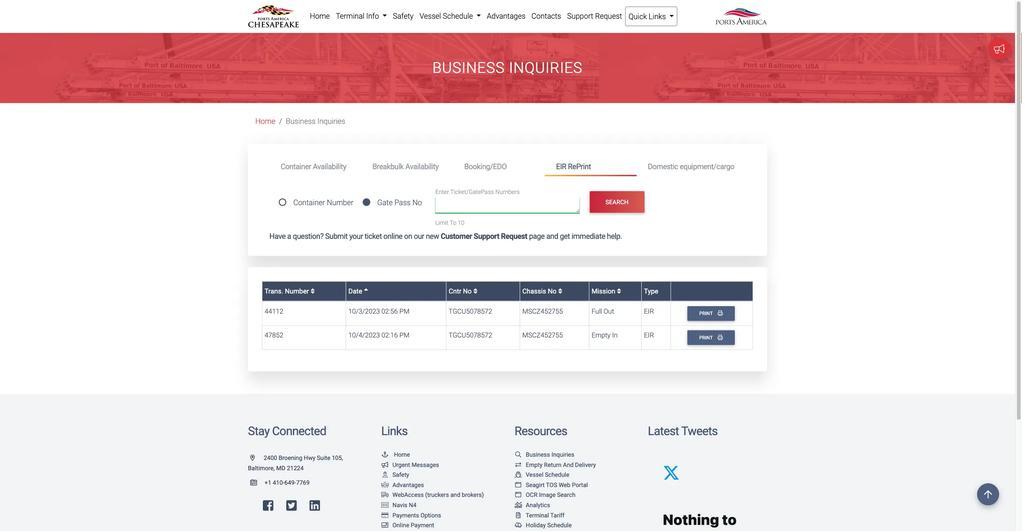 Task type: locate. For each thing, give the bounding box(es) containing it.
1 vertical spatial inquiries
[[318, 117, 345, 126]]

container up container number
[[281, 162, 311, 171]]

1 tgcu5078572 from the top
[[449, 307, 492, 315]]

empty down business inquiries link
[[526, 462, 543, 469]]

sort image right chassis
[[558, 288, 563, 295]]

2 tgcu5078572 from the top
[[449, 332, 492, 340]]

0 horizontal spatial terminal
[[336, 11, 365, 20]]

1 vertical spatial search
[[557, 492, 576, 499]]

availability for container availability
[[313, 162, 346, 171]]

delivery
[[575, 462, 596, 469]]

10/3/2023 02:56 pm
[[349, 307, 410, 315]]

1 vertical spatial advantages link
[[381, 482, 424, 489]]

1 horizontal spatial empty
[[592, 332, 611, 340]]

0 vertical spatial mscz452755
[[523, 307, 563, 315]]

2 pm from the top
[[400, 332, 410, 340]]

0 vertical spatial pm
[[400, 307, 410, 315]]

0 vertical spatial home link
[[307, 7, 333, 25]]

support right contacts
[[567, 11, 594, 20]]

0 vertical spatial terminal
[[336, 11, 365, 20]]

booking/edo
[[464, 162, 507, 171]]

no right pass
[[413, 198, 422, 207]]

sort image
[[311, 288, 315, 295], [617, 288, 621, 295]]

holiday schedule link
[[515, 522, 572, 529]]

cntr no
[[449, 287, 474, 295]]

no right cntr
[[463, 287, 472, 295]]

2 print from the top
[[700, 335, 714, 341]]

0 horizontal spatial business
[[286, 117, 316, 126]]

exchange image
[[515, 462, 522, 468]]

search button
[[590, 191, 645, 213]]

print link up print image
[[688, 307, 735, 321]]

sort image
[[474, 288, 478, 295], [558, 288, 563, 295]]

0 horizontal spatial no
[[413, 198, 422, 207]]

1 vertical spatial empty
[[526, 462, 543, 469]]

home
[[310, 11, 330, 20], [256, 117, 275, 126], [394, 451, 410, 458]]

chassis no link
[[523, 287, 563, 295]]

pass
[[395, 198, 411, 207]]

connected
[[272, 424, 326, 438]]

domestic equipment/cargo
[[648, 162, 735, 171]]

container for container number
[[293, 198, 325, 207]]

submit
[[325, 232, 348, 241]]

2 vertical spatial business inquiries
[[526, 451, 575, 458]]

1 vertical spatial safety
[[393, 472, 409, 479]]

business inquiries
[[433, 59, 583, 77], [286, 117, 345, 126], [526, 451, 575, 458]]

1 availability from the left
[[313, 162, 346, 171]]

0 horizontal spatial availability
[[313, 162, 346, 171]]

47852
[[265, 332, 283, 340]]

0 vertical spatial advantages
[[487, 11, 526, 20]]

browser image
[[515, 482, 522, 488]]

sort image inside cntr no link
[[474, 288, 478, 295]]

advantages link up webaccess
[[381, 482, 424, 489]]

full
[[592, 307, 602, 315]]

navis n4
[[393, 502, 417, 509]]

terminal down "analytics"
[[526, 512, 549, 519]]

2 vertical spatial home link
[[381, 451, 410, 458]]

1 horizontal spatial number
[[327, 198, 354, 207]]

pm right '02:56'
[[400, 307, 410, 315]]

messages
[[412, 462, 439, 469]]

0 horizontal spatial number
[[285, 287, 309, 295]]

full out
[[592, 307, 614, 315]]

contacts
[[532, 11, 561, 20]]

0 vertical spatial advantages link
[[484, 7, 529, 25]]

1 vertical spatial support
[[474, 232, 499, 241]]

10/3/2023
[[349, 307, 380, 315]]

1 horizontal spatial links
[[649, 12, 666, 21]]

inquiries
[[509, 59, 583, 77], [318, 117, 345, 126], [552, 451, 575, 458]]

1 horizontal spatial home link
[[307, 7, 333, 25]]

out
[[604, 307, 614, 315]]

reprint
[[568, 162, 591, 171]]

and left "brokers)"
[[451, 492, 461, 499]]

container availability link
[[270, 158, 361, 175]]

1 print from the top
[[700, 311, 714, 317]]

number right "trans."
[[285, 287, 309, 295]]

print link down print icon
[[688, 331, 735, 345]]

urgent
[[393, 462, 410, 469]]

gate pass no
[[377, 198, 422, 207]]

1 vertical spatial number
[[285, 287, 309, 295]]

2 vertical spatial business
[[526, 451, 550, 458]]

1 vertical spatial print
[[700, 335, 714, 341]]

+1 410-649-7769 link
[[248, 480, 310, 487]]

container up question? on the left top of page
[[293, 198, 325, 207]]

eir for empty in
[[644, 332, 654, 340]]

sort image inside chassis no link
[[558, 288, 563, 295]]

web
[[559, 482, 571, 489]]

1 horizontal spatial vessel schedule
[[526, 472, 570, 479]]

1 vertical spatial mscz452755
[[523, 332, 563, 340]]

equipment/cargo
[[680, 162, 735, 171]]

support
[[567, 11, 594, 20], [474, 232, 499, 241]]

mscz452755 for empty
[[523, 332, 563, 340]]

container availability
[[281, 162, 346, 171]]

2 horizontal spatial business
[[526, 451, 550, 458]]

search image
[[515, 452, 522, 458]]

mission
[[592, 287, 617, 295]]

0 vertical spatial search
[[606, 199, 629, 206]]

payments
[[393, 512, 419, 519]]

1 vertical spatial safety link
[[381, 472, 409, 479]]

bells image
[[515, 523, 522, 529]]

mscz452755
[[523, 307, 563, 315], [523, 332, 563, 340]]

0 horizontal spatial vessel schedule
[[420, 11, 475, 20]]

tgcu5078572
[[449, 307, 492, 315], [449, 332, 492, 340]]

ship image
[[515, 472, 522, 478]]

safety link
[[390, 7, 417, 25], [381, 472, 409, 479]]

stay
[[248, 424, 270, 438]]

number for container number
[[327, 198, 354, 207]]

online
[[393, 522, 409, 529]]

user hard hat image
[[381, 472, 389, 478]]

1 horizontal spatial advantages
[[487, 11, 526, 20]]

terminal info
[[336, 11, 381, 20]]

1 vertical spatial container
[[293, 198, 325, 207]]

terminal left "info"
[[336, 11, 365, 20]]

sort image inside mission link
[[617, 288, 621, 295]]

links up anchor icon
[[381, 424, 408, 438]]

eir for full out
[[644, 307, 654, 315]]

facebook square image
[[263, 500, 273, 512]]

vessel
[[420, 11, 441, 20], [526, 472, 544, 479]]

1 horizontal spatial request
[[595, 11, 622, 20]]

0 vertical spatial support
[[567, 11, 594, 20]]

safety link down urgent at the left bottom of page
[[381, 472, 409, 479]]

sort image for mission
[[617, 288, 621, 295]]

request left quick
[[595, 11, 622, 20]]

chassis
[[523, 287, 546, 295]]

0 vertical spatial tgcu5078572
[[449, 307, 492, 315]]

links right quick
[[649, 12, 666, 21]]

1 horizontal spatial sort image
[[558, 288, 563, 295]]

and left the get in the right of the page
[[547, 232, 558, 241]]

print left print icon
[[700, 311, 714, 317]]

safety right "info"
[[393, 11, 414, 20]]

1 horizontal spatial advantages link
[[484, 7, 529, 25]]

0 vertical spatial safety link
[[390, 7, 417, 25]]

0 horizontal spatial vessel schedule link
[[417, 7, 484, 25]]

0 horizontal spatial vessel
[[420, 11, 441, 20]]

1 pm from the top
[[400, 307, 410, 315]]

print link for empty in
[[688, 331, 735, 345]]

advantages link left contacts
[[484, 7, 529, 25]]

no right chassis
[[548, 287, 557, 295]]

649-
[[285, 480, 296, 487]]

1 horizontal spatial home
[[310, 11, 330, 20]]

browser image
[[515, 492, 522, 498]]

immediate
[[572, 232, 606, 241]]

sort image inside trans. number link
[[311, 288, 315, 295]]

availability up enter
[[405, 162, 439, 171]]

44112
[[265, 307, 283, 315]]

advantages left contacts
[[487, 11, 526, 20]]

hwy
[[304, 455, 316, 462]]

tweets
[[682, 424, 718, 438]]

0 vertical spatial and
[[547, 232, 558, 241]]

0 horizontal spatial empty
[[526, 462, 543, 469]]

request
[[595, 11, 622, 20], [501, 232, 528, 241]]

1 horizontal spatial sort image
[[617, 288, 621, 295]]

2 sort image from the left
[[558, 288, 563, 295]]

empty return and delivery
[[526, 462, 596, 469]]

2 horizontal spatial home
[[394, 451, 410, 458]]

1 vertical spatial advantages
[[393, 482, 424, 489]]

1 vertical spatial request
[[501, 232, 528, 241]]

truck container image
[[381, 492, 389, 498]]

1 vertical spatial vessel schedule
[[526, 472, 570, 479]]

0 vertical spatial safety
[[393, 11, 414, 20]]

1 horizontal spatial vessel
[[526, 472, 544, 479]]

request inside support request link
[[595, 11, 622, 20]]

2 horizontal spatial no
[[548, 287, 557, 295]]

request left page
[[501, 232, 528, 241]]

no for chassis no
[[548, 287, 557, 295]]

new
[[426, 232, 439, 241]]

1 vertical spatial home
[[256, 117, 275, 126]]

2 print link from the top
[[688, 331, 735, 345]]

search down web
[[557, 492, 576, 499]]

availability up container number
[[313, 162, 346, 171]]

0 horizontal spatial advantages link
[[381, 482, 424, 489]]

map marker alt image
[[250, 455, 262, 461]]

print for in
[[700, 335, 714, 341]]

1 vertical spatial terminal
[[526, 512, 549, 519]]

print link
[[688, 307, 735, 321], [688, 331, 735, 345]]

0 horizontal spatial links
[[381, 424, 408, 438]]

customer
[[441, 232, 472, 241]]

1 mscz452755 from the top
[[523, 307, 563, 315]]

sort image right cntr
[[474, 288, 478, 295]]

ocr image search
[[526, 492, 576, 499]]

0 vertical spatial number
[[327, 198, 354, 207]]

ticket
[[365, 232, 382, 241]]

pm
[[400, 307, 410, 315], [400, 332, 410, 340]]

0 vertical spatial request
[[595, 11, 622, 20]]

print left print image
[[700, 335, 714, 341]]

1 vertical spatial and
[[451, 492, 461, 499]]

0 vertical spatial empty
[[592, 332, 611, 340]]

navis n4 link
[[381, 502, 417, 509]]

print link for full out
[[688, 307, 735, 321]]

eir right in
[[644, 332, 654, 340]]

1 sort image from the left
[[311, 288, 315, 295]]

105,
[[332, 455, 343, 462]]

2 mscz452755 from the top
[[523, 332, 563, 340]]

0 vertical spatial vessel schedule
[[420, 11, 475, 20]]

2 vertical spatial schedule
[[547, 522, 572, 529]]

brokers)
[[462, 492, 484, 499]]

payment
[[411, 522, 434, 529]]

1 vertical spatial tgcu5078572
[[449, 332, 492, 340]]

analytics link
[[515, 502, 550, 509]]

1 vertical spatial schedule
[[545, 472, 570, 479]]

print image
[[718, 311, 723, 316]]

bullhorn image
[[381, 462, 389, 468]]

0 vertical spatial container
[[281, 162, 311, 171]]

1 sort image from the left
[[474, 288, 478, 295]]

1 vertical spatial business
[[286, 117, 316, 126]]

1 vertical spatial vessel
[[526, 472, 544, 479]]

n4
[[409, 502, 417, 509]]

search up help.
[[606, 199, 629, 206]]

pm right 02:16
[[400, 332, 410, 340]]

2400 broening hwy suite 105, baltimore, md 21224 link
[[248, 455, 343, 472]]

empty for empty return and delivery
[[526, 462, 543, 469]]

1 print link from the top
[[688, 307, 735, 321]]

0 vertical spatial home
[[310, 11, 330, 20]]

pm for 10/3/2023 02:56 pm
[[400, 307, 410, 315]]

2400
[[264, 455, 277, 462]]

1 horizontal spatial vessel schedule link
[[515, 472, 570, 479]]

1 horizontal spatial search
[[606, 199, 629, 206]]

eir left reprint
[[556, 162, 567, 171]]

breakbulk
[[373, 162, 404, 171]]

support right customer
[[474, 232, 499, 241]]

sort image for chassis no
[[558, 288, 563, 295]]

0 horizontal spatial sort image
[[474, 288, 478, 295]]

1 horizontal spatial business
[[433, 59, 505, 77]]

Enter Ticket/GatePass Numbers text field
[[436, 197, 580, 213]]

0 horizontal spatial sort image
[[311, 288, 315, 295]]

0 vertical spatial eir
[[556, 162, 567, 171]]

availability
[[313, 162, 346, 171], [405, 162, 439, 171]]

suite
[[317, 455, 330, 462]]

2 vertical spatial home
[[394, 451, 410, 458]]

0 horizontal spatial advantages
[[393, 482, 424, 489]]

print for out
[[700, 311, 714, 317]]

empty
[[592, 332, 611, 340], [526, 462, 543, 469]]

safety down urgent at the left bottom of page
[[393, 472, 409, 479]]

safety link for terminal info link
[[390, 7, 417, 25]]

0 horizontal spatial and
[[451, 492, 461, 499]]

online
[[384, 232, 403, 241]]

eir reprint
[[556, 162, 591, 171]]

advantages up webaccess
[[393, 482, 424, 489]]

safety link right "info"
[[390, 7, 417, 25]]

1 horizontal spatial terminal
[[526, 512, 549, 519]]

2 availability from the left
[[405, 162, 439, 171]]

1 horizontal spatial support
[[567, 11, 594, 20]]

0 vertical spatial print
[[700, 311, 714, 317]]

2 vertical spatial inquiries
[[552, 451, 575, 458]]

0 horizontal spatial home
[[256, 117, 275, 126]]

empty left in
[[592, 332, 611, 340]]

vessel schedule link
[[417, 7, 484, 25], [515, 472, 570, 479]]

advantages link
[[484, 7, 529, 25], [381, 482, 424, 489]]

eir down type
[[644, 307, 654, 315]]

resources
[[515, 424, 567, 438]]

0 vertical spatial links
[[649, 12, 666, 21]]

1 vertical spatial eir
[[644, 307, 654, 315]]

linkedin image
[[310, 500, 320, 512]]

number up 'submit'
[[327, 198, 354, 207]]

broening
[[279, 455, 302, 462]]

1 vertical spatial pm
[[400, 332, 410, 340]]

availability for breakbulk availability
[[405, 162, 439, 171]]

1 horizontal spatial availability
[[405, 162, 439, 171]]

2 sort image from the left
[[617, 288, 621, 295]]

0 vertical spatial print link
[[688, 307, 735, 321]]

0 horizontal spatial home link
[[256, 117, 275, 126]]



Task type: vqa. For each thing, say whether or not it's contained in the screenshot.
Holiday Schedule
yes



Task type: describe. For each thing, give the bounding box(es) containing it.
10
[[458, 219, 465, 226]]

1 horizontal spatial and
[[547, 232, 558, 241]]

phone office image
[[250, 480, 265, 486]]

pm for 10/4/2023 02:16 pm
[[400, 332, 410, 340]]

get
[[560, 232, 570, 241]]

home link for urgent messages link
[[381, 451, 410, 458]]

tgcu5078572 for 10/3/2023 02:56 pm
[[449, 307, 492, 315]]

1 vertical spatial home link
[[256, 117, 275, 126]]

customer support request link
[[441, 232, 528, 241]]

date
[[349, 287, 364, 295]]

numbers
[[496, 188, 520, 195]]

empty in
[[592, 332, 618, 340]]

search inside button
[[606, 199, 629, 206]]

cntr no link
[[449, 287, 478, 295]]

quick
[[629, 12, 647, 21]]

limit to 10
[[436, 219, 465, 226]]

quick links link
[[625, 7, 678, 26]]

seagirt tos web portal link
[[515, 482, 588, 489]]

to
[[450, 219, 457, 226]]

navis
[[393, 502, 408, 509]]

10/4/2023
[[349, 332, 380, 340]]

0 vertical spatial business
[[433, 59, 505, 77]]

anchor image
[[381, 452, 389, 458]]

and
[[563, 462, 574, 469]]

home link for terminal info link
[[307, 7, 333, 25]]

gate
[[377, 198, 393, 207]]

online payment
[[393, 522, 434, 529]]

baltimore,
[[248, 465, 275, 472]]

1 vertical spatial vessel schedule link
[[515, 472, 570, 479]]

webaccess
[[393, 492, 424, 499]]

tos
[[546, 482, 557, 489]]

terminal for terminal tariff
[[526, 512, 549, 519]]

info
[[366, 11, 379, 20]]

sort up image
[[364, 288, 368, 295]]

breakbulk availability
[[373, 162, 439, 171]]

eir reprint link
[[545, 158, 637, 177]]

no for cntr no
[[463, 287, 472, 295]]

trans. number
[[265, 287, 311, 295]]

7769
[[296, 480, 310, 487]]

seagirt tos web portal
[[526, 482, 588, 489]]

21224
[[287, 465, 304, 472]]

support request
[[567, 11, 622, 20]]

terminal for terminal info
[[336, 11, 365, 20]]

1 vertical spatial links
[[381, 424, 408, 438]]

tariff
[[551, 512, 565, 519]]

ocr image search link
[[515, 492, 576, 499]]

date link
[[349, 287, 368, 295]]

trans. number link
[[265, 287, 315, 295]]

analytics
[[526, 502, 550, 509]]

in
[[612, 332, 618, 340]]

schedule for ship "icon"
[[545, 472, 570, 479]]

go to top image
[[978, 484, 1000, 506]]

02:16
[[382, 332, 398, 340]]

have a question? submit your ticket online on our new customer support request page and get immediate help.
[[270, 232, 622, 241]]

hand receiving image
[[381, 482, 389, 488]]

payments options
[[393, 512, 441, 519]]

number for trans. number
[[285, 287, 309, 295]]

mscz452755 for full
[[523, 307, 563, 315]]

tgcu5078572 for 10/4/2023 02:16 pm
[[449, 332, 492, 340]]

support inside support request link
[[567, 11, 594, 20]]

credit card front image
[[381, 523, 389, 529]]

empty for empty in
[[592, 332, 611, 340]]

domestic equipment/cargo link
[[637, 158, 746, 175]]

empty return and delivery link
[[515, 462, 596, 469]]

ocr
[[526, 492, 538, 499]]

booking/edo link
[[453, 158, 545, 175]]

have
[[270, 232, 286, 241]]

type
[[644, 287, 659, 295]]

latest tweets
[[648, 424, 718, 438]]

business inquiries link
[[515, 451, 575, 458]]

md
[[276, 465, 285, 472]]

breakbulk availability link
[[361, 158, 453, 175]]

terminal tariff
[[526, 512, 565, 519]]

urgent messages link
[[381, 462, 439, 469]]

0 horizontal spatial search
[[557, 492, 576, 499]]

0 vertical spatial schedule
[[443, 11, 473, 20]]

quick links
[[629, 12, 668, 21]]

holiday
[[526, 522, 546, 529]]

0 horizontal spatial support
[[474, 232, 499, 241]]

return
[[544, 462, 562, 469]]

seagirt
[[526, 482, 545, 489]]

safety link for urgent messages link
[[381, 472, 409, 479]]

limit
[[436, 219, 449, 226]]

container for container availability
[[281, 162, 311, 171]]

cntr
[[449, 287, 462, 295]]

trans.
[[265, 287, 283, 295]]

print image
[[718, 335, 723, 340]]

(truckers
[[425, 492, 449, 499]]

support request link
[[564, 7, 625, 25]]

options
[[421, 512, 441, 519]]

sort image for trans. number
[[311, 288, 315, 295]]

sort image for cntr no
[[474, 288, 478, 295]]

analytics image
[[515, 502, 522, 508]]

file invoice image
[[515, 513, 522, 519]]

+1 410-649-7769
[[265, 480, 310, 487]]

schedule for bells icon
[[547, 522, 572, 529]]

urgent messages
[[393, 462, 439, 469]]

0 vertical spatial vessel
[[420, 11, 441, 20]]

enter ticket/gatepass numbers
[[436, 188, 520, 195]]

chassis no
[[523, 287, 558, 295]]

2400 broening hwy suite 105, baltimore, md 21224
[[248, 455, 343, 472]]

10/4/2023 02:16 pm
[[349, 332, 410, 340]]

1 vertical spatial business inquiries
[[286, 117, 345, 126]]

0 horizontal spatial request
[[501, 232, 528, 241]]

image
[[539, 492, 556, 499]]

credit card image
[[381, 513, 389, 519]]

410-
[[273, 480, 285, 487]]

our
[[414, 232, 424, 241]]

enter
[[436, 188, 449, 195]]

container storage image
[[381, 502, 389, 508]]

twitter square image
[[286, 500, 297, 512]]

contacts link
[[529, 7, 564, 25]]

mission link
[[592, 287, 621, 295]]

domestic
[[648, 162, 678, 171]]

0 vertical spatial inquiries
[[509, 59, 583, 77]]

0 vertical spatial business inquiries
[[433, 59, 583, 77]]

webaccess (truckers and brokers) link
[[381, 492, 484, 499]]



